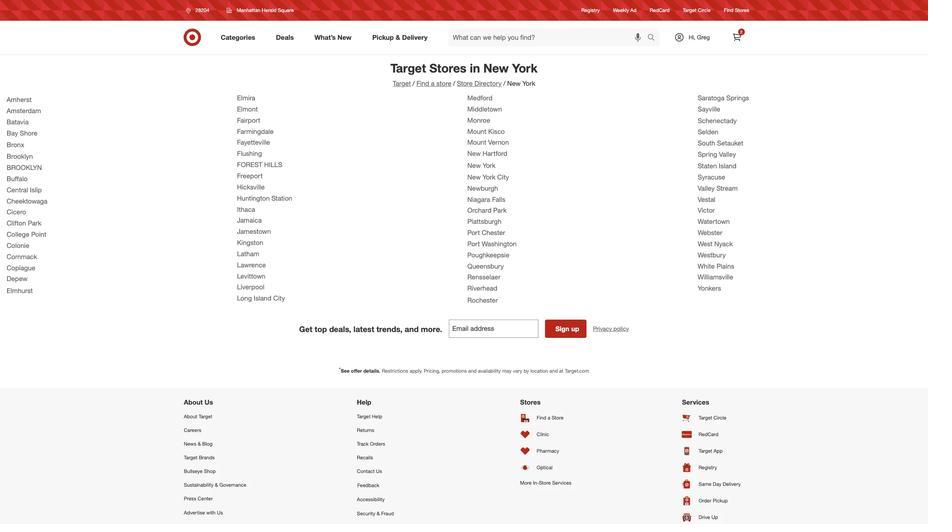 Task type: describe. For each thing, give the bounding box(es) containing it.
batavia
[[7, 118, 29, 126]]

more in-store services
[[520, 479, 572, 486]]

delivery for pickup & delivery
[[402, 33, 428, 41]]

central
[[7, 186, 28, 194]]

0 vertical spatial redcard
[[650, 7, 670, 13]]

about target link
[[184, 409, 246, 423]]

2 link
[[728, 28, 746, 46]]

what's
[[315, 33, 336, 41]]

in-
[[533, 479, 539, 486]]

city inside "medford middletown monroe mount kisco mount vernon new hartford new york new york city newburgh niagara falls orchard park plattsburgh port chester port washington poughkeepsie queensbury rensselaer riverhead rochester"
[[497, 173, 509, 181]]

weekly ad link
[[613, 7, 637, 14]]

target left find a store link
[[393, 79, 411, 88]]

copiague link
[[7, 264, 35, 272]]

new down new hartford link
[[467, 161, 481, 169]]

apply.
[[410, 368, 422, 374]]

cicero
[[7, 208, 26, 216]]

newburgh link
[[467, 184, 498, 192]]

pharmacy link
[[520, 443, 572, 459]]

kisco
[[488, 127, 505, 135]]

security & fraud link
[[357, 506, 410, 520]]

victor link
[[698, 206, 715, 214]]

niagara
[[467, 195, 490, 203]]

order
[[699, 497, 712, 504]]

island inside elmira elmont fairport farmingdale fayetteville flushing forest hills freeport hicksville huntington station ithaca jamaica jamestown kingston latham lawrence levittown liverpool long island city
[[254, 294, 271, 302]]

weekly
[[613, 7, 629, 13]]

long
[[237, 294, 252, 302]]

york up newburgh link
[[483, 173, 496, 181]]

kingston link
[[237, 238, 263, 247]]

target up target link
[[390, 61, 426, 75]]

manhattan herald square button
[[221, 3, 299, 18]]

see
[[341, 368, 350, 374]]

elmira elmont fairport farmingdale fayetteville flushing forest hills freeport hicksville huntington station ithaca jamaica jamestown kingston latham lawrence levittown liverpool long island city
[[237, 94, 292, 302]]

elmont
[[237, 105, 258, 113]]

clifton
[[7, 219, 26, 227]]

sign up
[[556, 325, 579, 333]]

categories link
[[214, 28, 266, 46]]

target inside target brands link
[[184, 454, 197, 461]]

press
[[184, 496, 196, 502]]

news & blog
[[184, 441, 212, 447]]

with
[[206, 509, 216, 516]]

new right what's
[[338, 33, 352, 41]]

may
[[502, 368, 512, 374]]

1 horizontal spatial stores
[[520, 398, 541, 406]]

1 / from the left
[[413, 79, 415, 88]]

orchard
[[467, 206, 492, 214]]

1 vertical spatial services
[[552, 479, 572, 486]]

1 horizontal spatial pickup
[[713, 497, 728, 504]]

huntington
[[237, 194, 270, 202]]

amsterdam
[[7, 107, 41, 115]]

promotions
[[442, 368, 467, 374]]

medford link
[[467, 94, 493, 102]]

park inside "medford middletown monroe mount kisco mount vernon new hartford new york new york city newburgh niagara falls orchard park plattsburgh port chester port washington poughkeepsie queensbury rensselaer riverhead rochester"
[[493, 206, 507, 214]]

orchard park link
[[467, 206, 507, 214]]

store inside target stores in new york target / find a store / store directory / new york
[[457, 79, 473, 88]]

store for more in-store services
[[539, 479, 551, 486]]

& for fraud
[[377, 510, 380, 516]]

westbury
[[698, 251, 726, 259]]

colonie
[[7, 241, 29, 250]]

middletown
[[467, 105, 502, 113]]

york down new hartford link
[[483, 161, 496, 169]]

new right directory
[[507, 79, 521, 88]]

liverpool
[[237, 283, 264, 291]]

stores for find
[[735, 7, 749, 13]]

advertise with us link
[[184, 506, 246, 519]]

sustainability & governance
[[184, 482, 246, 488]]

lawrence
[[237, 261, 266, 269]]

0 vertical spatial circle
[[698, 7, 711, 13]]

new up directory
[[483, 61, 509, 75]]

* see offer details. restrictions apply. pricing, promotions and availability may vary by location and at target.com
[[339, 367, 589, 374]]

up
[[571, 325, 579, 333]]

us for contact us
[[376, 468, 382, 474]]

niagara falls link
[[467, 195, 505, 203]]

brooklyn link
[[7, 163, 42, 172]]

liverpool link
[[237, 283, 264, 291]]

1 horizontal spatial and
[[468, 368, 477, 374]]

a inside find a store link
[[548, 415, 550, 421]]

buffalo link
[[7, 174, 28, 183]]

pricing,
[[424, 368, 440, 374]]

huntington station link
[[237, 194, 292, 202]]

rochester button
[[467, 295, 498, 305]]

track orders link
[[357, 437, 410, 451]]

1 horizontal spatial redcard
[[699, 431, 719, 437]]

park inside amherst amsterdam batavia bay shore bronx brooklyn brooklyn buffalo central islip cheektowaga cicero clifton park college point colonie commack copiague depew elmhurst
[[28, 219, 41, 227]]

store for find a store
[[552, 415, 564, 421]]

hi, greg
[[689, 34, 710, 41]]

order pickup
[[699, 497, 728, 504]]

& for governance
[[215, 482, 218, 488]]

find inside target stores in new york target / find a store / store directory / new york
[[416, 79, 429, 88]]

center
[[198, 496, 213, 502]]

freeport
[[237, 172, 263, 180]]

track
[[357, 441, 369, 447]]

find stores link
[[724, 7, 749, 14]]

contact us link
[[357, 464, 410, 478]]

middletown link
[[467, 105, 502, 113]]

williamsville
[[698, 273, 733, 281]]

orders
[[370, 441, 385, 447]]

amherst
[[7, 95, 32, 104]]

target inside the about target link
[[199, 413, 212, 419]]

westbury link
[[698, 251, 726, 259]]

feedback
[[357, 482, 379, 488]]

target up the target app
[[699, 415, 712, 421]]

elmhurst
[[7, 286, 33, 295]]

1 horizontal spatial circle
[[714, 415, 727, 421]]

top
[[315, 324, 327, 334]]

watertown
[[698, 217, 730, 226]]

bronx button
[[7, 140, 24, 150]]

& for delivery
[[396, 33, 400, 41]]

bullseye shop
[[184, 468, 216, 474]]

contact us
[[357, 468, 382, 474]]

brands
[[199, 454, 215, 461]]

syracuse
[[698, 173, 725, 181]]

cheektowaga
[[7, 197, 47, 205]]

new up new york button
[[467, 149, 481, 158]]

monroe
[[467, 116, 490, 124]]

watertown link
[[698, 217, 730, 226]]

rensselaer link
[[467, 273, 500, 281]]

target inside target app "link"
[[699, 448, 712, 454]]

security & fraud
[[357, 510, 394, 516]]

new down new york button
[[467, 173, 481, 181]]



Task type: vqa. For each thing, say whether or not it's contained in the screenshot.
- associated with $144.99
no



Task type: locate. For each thing, give the bounding box(es) containing it.
and left availability at the right bottom of the page
[[468, 368, 477, 374]]

target up returns
[[357, 413, 371, 419]]

app
[[714, 448, 723, 454]]

redcard link up the target app
[[682, 426, 744, 443]]

target circle up target app "link"
[[699, 415, 727, 421]]

same day delivery link
[[682, 476, 744, 492]]

farmingdale link
[[237, 127, 274, 135]]

manhattan herald square
[[237, 7, 294, 13]]

stores for target
[[429, 61, 467, 75]]

1 horizontal spatial us
[[217, 509, 223, 516]]

find for find stores
[[724, 7, 734, 13]]

2 horizontal spatial store
[[552, 415, 564, 421]]

target left app
[[699, 448, 712, 454]]

/ right target link
[[413, 79, 415, 88]]

falls
[[492, 195, 505, 203]]

0 horizontal spatial and
[[405, 324, 419, 334]]

1 horizontal spatial /
[[453, 79, 455, 88]]

brooklyn
[[7, 152, 33, 161]]

security
[[357, 510, 375, 516]]

registry link left "weekly"
[[581, 7, 600, 14]]

amherst link
[[7, 95, 32, 104]]

1 vertical spatial redcard
[[699, 431, 719, 437]]

help up returns link
[[372, 413, 382, 419]]

day
[[713, 481, 722, 487]]

brooklyn
[[7, 163, 42, 172]]

1 vertical spatial delivery
[[723, 481, 741, 487]]

stores inside target stores in new york target / find a store / store directory / new york
[[429, 61, 467, 75]]

store
[[436, 79, 451, 88]]

williamsville link
[[698, 273, 733, 281]]

more
[[520, 479, 532, 486]]

0 vertical spatial about
[[184, 398, 203, 406]]

0 vertical spatial pickup
[[372, 33, 394, 41]]

store inside find a store link
[[552, 415, 564, 421]]

mount kisco link
[[467, 127, 505, 135]]

1 horizontal spatial a
[[548, 415, 550, 421]]

what's new
[[315, 33, 352, 41]]

target stores in new york target / find a store / store directory / new york
[[390, 61, 538, 88]]

store down optical link
[[539, 479, 551, 486]]

registry link down the target app
[[682, 459, 744, 476]]

0 horizontal spatial /
[[413, 79, 415, 88]]

shop
[[204, 468, 216, 474]]

registry up same
[[699, 464, 717, 471]]

elmont link
[[237, 105, 258, 113]]

search
[[644, 34, 664, 42]]

staten island button
[[698, 161, 737, 171]]

restrictions
[[382, 368, 408, 374]]

a up "clinic" link
[[548, 415, 550, 421]]

store inside more in-store services link
[[539, 479, 551, 486]]

1 vertical spatial port
[[467, 240, 480, 248]]

get top deals, latest trends, and more.
[[299, 324, 442, 334]]

bay
[[7, 129, 18, 137]]

0 horizontal spatial delivery
[[402, 33, 428, 41]]

2 vertical spatial store
[[539, 479, 551, 486]]

0 vertical spatial us
[[205, 398, 213, 406]]

circle up greg on the right top
[[698, 7, 711, 13]]

1 horizontal spatial delivery
[[723, 481, 741, 487]]

0 vertical spatial valley
[[719, 150, 736, 158]]

about inside the about target link
[[184, 413, 197, 419]]

0 horizontal spatial a
[[431, 79, 435, 88]]

1 vertical spatial valley
[[698, 184, 715, 192]]

and
[[405, 324, 419, 334], [468, 368, 477, 374], [550, 368, 558, 374]]

location
[[530, 368, 548, 374]]

1 horizontal spatial services
[[682, 398, 709, 406]]

1 vertical spatial target circle
[[699, 415, 727, 421]]

what's new link
[[308, 28, 362, 46]]

0 vertical spatial find
[[724, 7, 734, 13]]

blog
[[202, 441, 212, 447]]

newburgh
[[467, 184, 498, 192]]

1 about from the top
[[184, 398, 203, 406]]

white
[[698, 262, 715, 270]]

queensbury link
[[467, 262, 504, 270]]

1 port from the top
[[467, 228, 480, 237]]

city inside elmira elmont fairport farmingdale fayetteville flushing forest hills freeport hicksville huntington station ithaca jamaica jamestown kingston latham lawrence levittown liverpool long island city
[[273, 294, 285, 302]]

0 horizontal spatial valley
[[698, 184, 715, 192]]

clinic
[[537, 431, 549, 437]]

queensbury
[[467, 262, 504, 270]]

0 vertical spatial registry link
[[581, 7, 600, 14]]

0 vertical spatial port
[[467, 228, 480, 237]]

feedback button
[[357, 478, 410, 493]]

2 about from the top
[[184, 413, 197, 419]]

registry left "weekly"
[[581, 7, 600, 13]]

about up careers
[[184, 413, 197, 419]]

plattsburgh link
[[467, 217, 502, 226]]

0 horizontal spatial redcard
[[650, 7, 670, 13]]

1 horizontal spatial registry
[[699, 464, 717, 471]]

offer
[[351, 368, 362, 374]]

target circle link up target app "link"
[[682, 409, 744, 426]]

1 vertical spatial circle
[[714, 415, 727, 421]]

0 horizontal spatial redcard link
[[650, 7, 670, 14]]

& for blog
[[198, 441, 201, 447]]

1 vertical spatial store
[[552, 415, 564, 421]]

target app link
[[682, 443, 744, 459]]

0 vertical spatial stores
[[735, 7, 749, 13]]

2 horizontal spatial find
[[724, 7, 734, 13]]

governance
[[219, 482, 246, 488]]

store down "in"
[[457, 79, 473, 88]]

find for find a store
[[537, 415, 546, 421]]

pickup & delivery link
[[365, 28, 438, 46]]

spring valley link
[[698, 150, 736, 158]]

south
[[698, 139, 715, 147]]

2 port from the top
[[467, 240, 480, 248]]

1 horizontal spatial park
[[493, 206, 507, 214]]

0 horizontal spatial city
[[273, 294, 285, 302]]

target circle link up hi, greg
[[683, 7, 711, 14]]

0 horizontal spatial island
[[254, 294, 271, 302]]

2 mount from the top
[[467, 138, 486, 147]]

vestal
[[698, 195, 715, 203]]

delivery inside 'link'
[[402, 33, 428, 41]]

island down spring valley link
[[719, 162, 737, 170]]

1 vertical spatial redcard link
[[682, 426, 744, 443]]

advertise with us
[[184, 509, 223, 516]]

us right with
[[217, 509, 223, 516]]

yonkers link
[[698, 284, 721, 292]]

same
[[699, 481, 712, 487]]

1 horizontal spatial registry link
[[682, 459, 744, 476]]

stores up 2
[[735, 7, 749, 13]]

0 vertical spatial target circle
[[683, 7, 711, 13]]

1 vertical spatial registry link
[[682, 459, 744, 476]]

What can we help you find? suggestions appear below search field
[[448, 28, 649, 46]]

0 vertical spatial park
[[493, 206, 507, 214]]

plattsburgh
[[467, 217, 502, 226]]

1 vertical spatial pickup
[[713, 497, 728, 504]]

3 / from the left
[[503, 79, 506, 88]]

store directory link
[[457, 79, 502, 88]]

about
[[184, 398, 203, 406], [184, 413, 197, 419]]

contact
[[357, 468, 375, 474]]

0 horizontal spatial store
[[457, 79, 473, 88]]

city right 'long'
[[273, 294, 285, 302]]

&
[[396, 33, 400, 41], [198, 441, 201, 447], [215, 482, 218, 488], [377, 510, 380, 516]]

hartford
[[483, 149, 507, 158]]

vestal link
[[698, 195, 715, 203]]

freeport link
[[237, 172, 263, 180]]

webster link
[[698, 228, 722, 237]]

0 horizontal spatial us
[[205, 398, 213, 406]]

valley down setauket
[[719, 150, 736, 158]]

target circle up hi, greg
[[683, 7, 711, 13]]

cheektowaga link
[[7, 197, 47, 205]]

1 horizontal spatial island
[[719, 162, 737, 170]]

deals link
[[269, 28, 304, 46]]

/ right directory
[[503, 79, 506, 88]]

mount down mount kisco link
[[467, 138, 486, 147]]

returns link
[[357, 423, 410, 437]]

1 horizontal spatial help
[[372, 413, 382, 419]]

2 vertical spatial find
[[537, 415, 546, 421]]

2 horizontal spatial and
[[550, 368, 558, 374]]

0 vertical spatial redcard link
[[650, 7, 670, 14]]

about for about target
[[184, 413, 197, 419]]

delivery for same day delivery
[[723, 481, 741, 487]]

find a store
[[537, 415, 564, 421]]

vary
[[513, 368, 522, 374]]

park up point
[[28, 219, 41, 227]]

find right target link
[[416, 79, 429, 88]]

us right contact
[[376, 468, 382, 474]]

track orders
[[357, 441, 385, 447]]

help up target help
[[357, 398, 371, 406]]

redcard up the target app
[[699, 431, 719, 437]]

1 vertical spatial city
[[273, 294, 285, 302]]

and left more.
[[405, 324, 419, 334]]

0 vertical spatial island
[[719, 162, 737, 170]]

recalls link
[[357, 451, 410, 464]]

1 horizontal spatial find
[[537, 415, 546, 421]]

2 horizontal spatial us
[[376, 468, 382, 474]]

mount down monroe link
[[467, 127, 486, 135]]

1 vertical spatial island
[[254, 294, 271, 302]]

amsterdam link
[[7, 107, 41, 115]]

bullseye shop link
[[184, 464, 246, 478]]

york down what can we help you find? suggestions appear below search field on the top of page
[[512, 61, 538, 75]]

0 horizontal spatial circle
[[698, 7, 711, 13]]

2 vertical spatial stores
[[520, 398, 541, 406]]

0 horizontal spatial find
[[416, 79, 429, 88]]

ad
[[630, 7, 637, 13]]

island down liverpool
[[254, 294, 271, 302]]

optical link
[[520, 459, 572, 476]]

about for about us
[[184, 398, 203, 406]]

redcard link for the topmost target circle link
[[650, 7, 670, 14]]

find stores
[[724, 7, 749, 13]]

a left store
[[431, 79, 435, 88]]

up
[[712, 514, 718, 520]]

0 horizontal spatial park
[[28, 219, 41, 227]]

drive up
[[699, 514, 718, 520]]

target down about us
[[199, 413, 212, 419]]

1 vertical spatial help
[[372, 413, 382, 419]]

stores up store
[[429, 61, 467, 75]]

circle up app
[[714, 415, 727, 421]]

1 horizontal spatial redcard link
[[682, 426, 744, 443]]

1 horizontal spatial valley
[[719, 150, 736, 158]]

1 vertical spatial park
[[28, 219, 41, 227]]

2 vertical spatial us
[[217, 509, 223, 516]]

optical
[[537, 464, 553, 471]]

0 horizontal spatial stores
[[429, 61, 467, 75]]

1 vertical spatial us
[[376, 468, 382, 474]]

recalls
[[357, 454, 373, 461]]

port down port chester link
[[467, 240, 480, 248]]

at
[[559, 368, 564, 374]]

*
[[339, 367, 341, 372]]

west nyack link
[[698, 240, 733, 248]]

about us
[[184, 398, 213, 406]]

a inside target stores in new york target / find a store / store directory / new york
[[431, 79, 435, 88]]

0 horizontal spatial registry link
[[581, 7, 600, 14]]

1 vertical spatial about
[[184, 413, 197, 419]]

0 vertical spatial registry
[[581, 7, 600, 13]]

& inside "link"
[[215, 482, 218, 488]]

directory
[[475, 79, 502, 88]]

categories
[[221, 33, 255, 41]]

None text field
[[449, 320, 538, 338]]

1 vertical spatial target circle link
[[682, 409, 744, 426]]

0 vertical spatial city
[[497, 173, 509, 181]]

mount
[[467, 127, 486, 135], [467, 138, 486, 147]]

0 vertical spatial store
[[457, 79, 473, 88]]

2 horizontal spatial /
[[503, 79, 506, 88]]

/ right store
[[453, 79, 455, 88]]

1 vertical spatial registry
[[699, 464, 717, 471]]

forest hills link
[[237, 161, 282, 169]]

york right directory
[[522, 79, 535, 88]]

1 vertical spatial find
[[416, 79, 429, 88]]

0 vertical spatial services
[[682, 398, 709, 406]]

valley up the vestal link
[[698, 184, 715, 192]]

ithaca
[[237, 205, 255, 213]]

0 vertical spatial target circle link
[[683, 7, 711, 14]]

valley
[[719, 150, 736, 158], [698, 184, 715, 192]]

redcard link right ad
[[650, 7, 670, 14]]

& inside 'link'
[[396, 33, 400, 41]]

stores up find a store link
[[520, 398, 541, 406]]

jamaica
[[237, 216, 262, 224]]

1 vertical spatial mount
[[467, 138, 486, 147]]

0 vertical spatial mount
[[467, 127, 486, 135]]

1 vertical spatial a
[[548, 415, 550, 421]]

1 mount from the top
[[467, 127, 486, 135]]

find up the clinic
[[537, 415, 546, 421]]

0 vertical spatial help
[[357, 398, 371, 406]]

2 / from the left
[[453, 79, 455, 88]]

2 horizontal spatial stores
[[735, 7, 749, 13]]

cicero link
[[7, 208, 26, 216]]

park down falls
[[493, 206, 507, 214]]

and left 'at'
[[550, 368, 558, 374]]

1 horizontal spatial store
[[539, 479, 551, 486]]

us up the about target link
[[205, 398, 213, 406]]

target down news
[[184, 454, 197, 461]]

city up falls
[[497, 173, 509, 181]]

target up hi,
[[683, 7, 697, 13]]

sign
[[556, 325, 570, 333]]

0 horizontal spatial help
[[357, 398, 371, 406]]

1 horizontal spatial city
[[497, 173, 509, 181]]

about up about target on the left bottom of the page
[[184, 398, 203, 406]]

pickup inside 'link'
[[372, 33, 394, 41]]

0 vertical spatial delivery
[[402, 33, 428, 41]]

island inside the "saratoga springs sayville schenectady selden south setauket spring valley staten island syracuse valley stream vestal victor watertown webster west nyack westbury white plains williamsville yonkers"
[[719, 162, 737, 170]]

0 horizontal spatial services
[[552, 479, 572, 486]]

find up 2 'link'
[[724, 7, 734, 13]]

redcard link for target app "link"
[[682, 426, 744, 443]]

port down plattsburgh link
[[467, 228, 480, 237]]

1 vertical spatial stores
[[429, 61, 467, 75]]

0 vertical spatial a
[[431, 79, 435, 88]]

city
[[497, 173, 509, 181], [273, 294, 285, 302]]

poughkeepsie
[[467, 251, 509, 259]]

find a store link
[[520, 409, 572, 426]]

store up "clinic" link
[[552, 415, 564, 421]]

rochester
[[467, 296, 498, 304]]

0 horizontal spatial pickup
[[372, 33, 394, 41]]

0 horizontal spatial registry
[[581, 7, 600, 13]]

saratoga springs sayville schenectady selden south setauket spring valley staten island syracuse valley stream vestal victor watertown webster west nyack westbury white plains williamsville yonkers
[[698, 94, 749, 292]]

fayetteville
[[237, 138, 270, 147]]

privacy
[[593, 325, 612, 332]]

redcard right ad
[[650, 7, 670, 13]]

us for about us
[[205, 398, 213, 406]]

clinic link
[[520, 426, 572, 443]]

target inside target help link
[[357, 413, 371, 419]]



